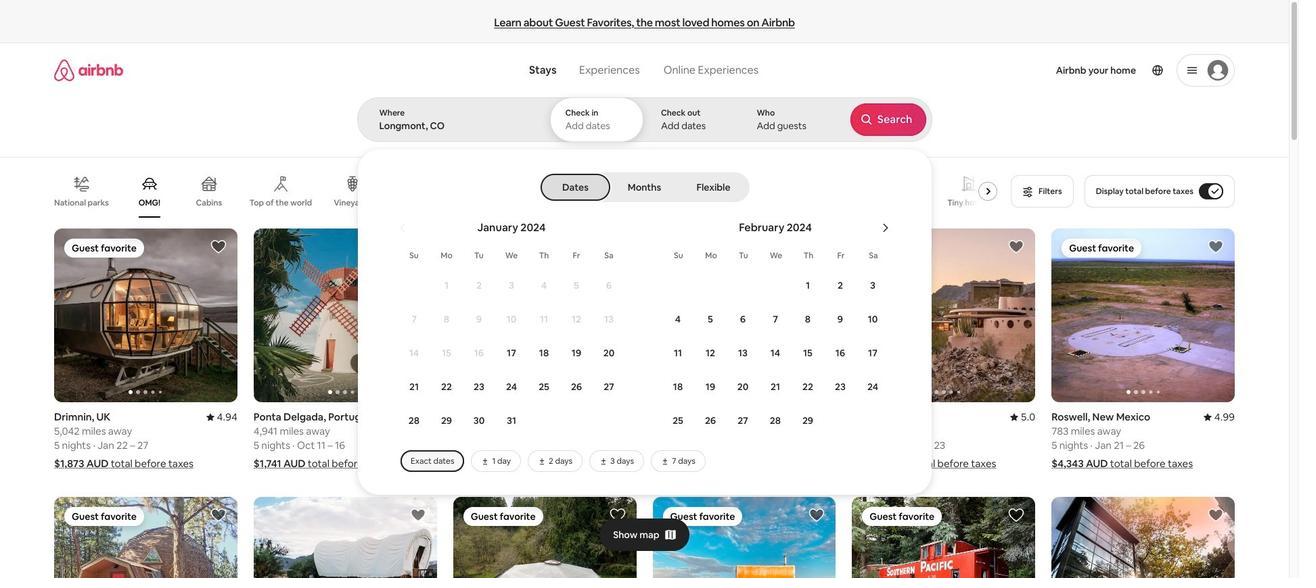 Task type: locate. For each thing, give the bounding box(es) containing it.
tab list
[[542, 173, 747, 202]]

4.93 out of 5 average rating image
[[406, 411, 437, 424]]

group
[[54, 165, 1003, 218], [54, 229, 237, 403], [254, 229, 437, 403], [453, 229, 636, 403], [653, 229, 836, 403], [852, 229, 1035, 403], [1052, 229, 1235, 403], [54, 497, 237, 578], [254, 497, 437, 578], [453, 497, 636, 578], [653, 497, 836, 578], [852, 497, 1035, 578], [1052, 497, 1235, 578]]

what can we help you find? tab list
[[518, 55, 651, 85]]

add to wishlist: joshua tree, california image
[[809, 239, 825, 255]]

add to wishlist: los angeles, california image
[[1208, 508, 1224, 524]]

5.0 out of 5 average rating image
[[811, 411, 836, 424]]

Search destinations search field
[[379, 120, 527, 132]]

None search field
[[357, 43, 1299, 495]]

add to wishlist: phoenix, arizona image
[[1008, 239, 1024, 255]]

tab panel
[[357, 97, 1299, 495]]

add to wishlist: cupertino, california image
[[1008, 508, 1024, 524]]



Task type: describe. For each thing, give the bounding box(es) containing it.
profile element
[[780, 43, 1235, 97]]

5.0 out of 5 average rating image
[[1010, 411, 1035, 424]]

add to wishlist: roswell, new mexico image
[[1208, 239, 1224, 255]]

add to wishlist: redberth, uk image
[[609, 239, 626, 255]]

add to wishlist: bend, oregon image
[[210, 508, 227, 524]]

add to wishlist: page, arizona image
[[809, 508, 825, 524]]

calendar application
[[373, 206, 1299, 472]]

add to wishlist: ponta delgada, portugal image
[[410, 239, 426, 255]]

add to wishlist: drimnin, uk image
[[210, 239, 227, 255]]

add to wishlist: sandy valley, nevada image
[[410, 508, 426, 524]]

4.94 out of 5 average rating image
[[206, 411, 237, 424]]

4.99 out of 5 average rating image
[[1203, 411, 1235, 424]]

add to wishlist: brush prairie, washington image
[[609, 508, 626, 524]]



Task type: vqa. For each thing, say whether or not it's contained in the screenshot.
Add to wishlist: Cupertino, California image
yes



